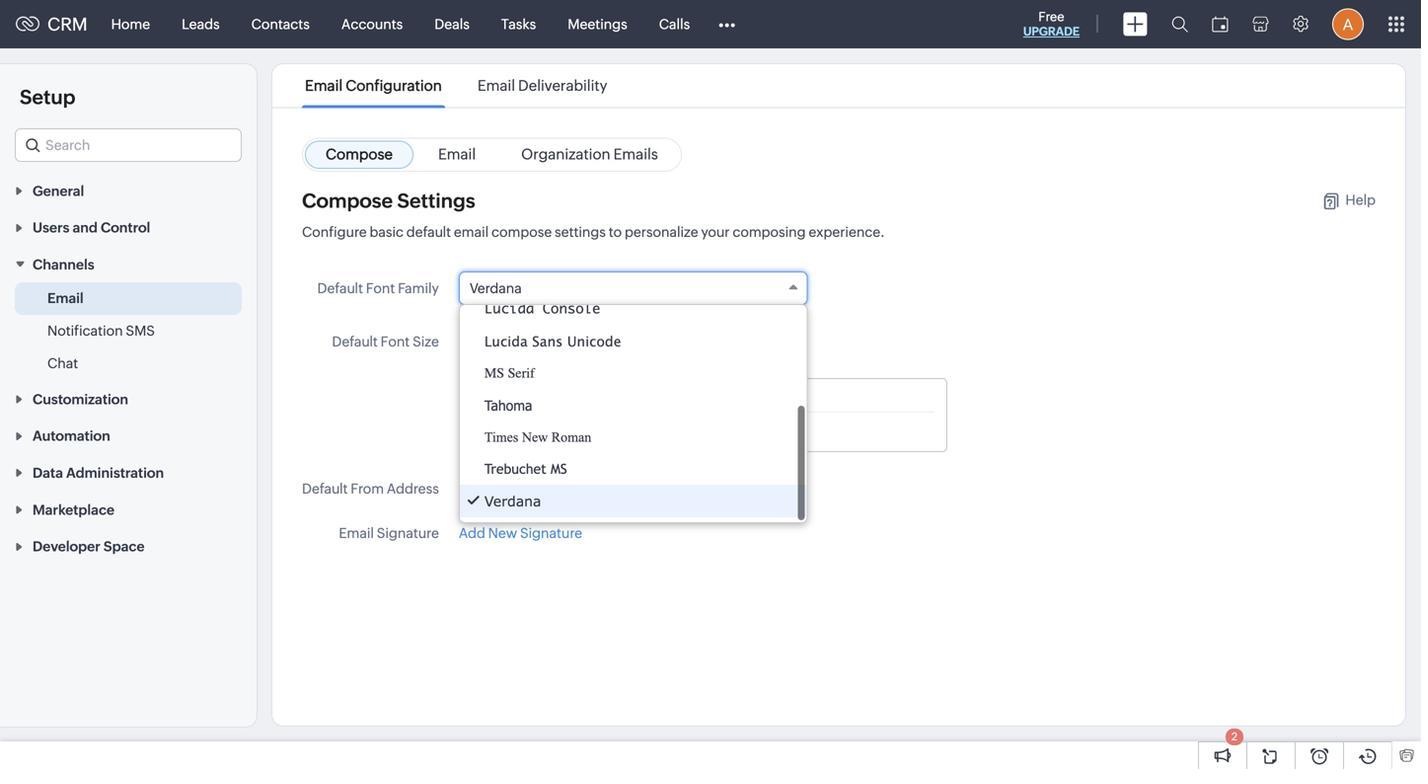 Task type: locate. For each thing, give the bounding box(es) containing it.
1 horizontal spatial signature
[[520, 525, 582, 541]]

free upgrade
[[1024, 9, 1080, 38]]

deliverability
[[518, 77, 608, 94]]

ms serif
[[485, 365, 535, 381]]

1 vertical spatial new
[[488, 525, 517, 541]]

address
[[387, 481, 439, 497]]

tasks link
[[486, 0, 552, 48]]

from
[[351, 481, 384, 497]]

channels region
[[0, 282, 257, 380]]

1 vertical spatial default
[[332, 334, 378, 349]]

font left family
[[366, 280, 395, 296]]

email link inside 'channels' region
[[47, 288, 84, 308]]

marketplace button
[[0, 491, 257, 528]]

leads
[[182, 16, 220, 32]]

1 horizontal spatial email link
[[418, 141, 497, 169]]

None field
[[15, 128, 242, 162]]

meetings
[[568, 16, 628, 32]]

verdana inside field
[[470, 280, 522, 296]]

new
[[522, 429, 548, 445], [488, 525, 517, 541]]

1 vertical spatial font
[[381, 334, 410, 349]]

compose up 'compose settings'
[[326, 146, 393, 163]]

tahoma option
[[460, 389, 807, 422]]

automation button
[[0, 417, 257, 454]]

basic
[[370, 224, 404, 240]]

verdana down the trebuchet at the bottom of page
[[485, 493, 541, 509]]

compose link
[[305, 141, 414, 169]]

users and control
[[33, 220, 150, 236]]

0 horizontal spatial signature
[[377, 525, 439, 541]]

lucida console option
[[460, 291, 807, 325]]

ms serif option
[[460, 357, 807, 389]]

verdana
[[470, 280, 522, 296], [485, 493, 541, 509]]

0 vertical spatial default
[[317, 280, 363, 296]]

home
[[111, 16, 150, 32]]

email configuration
[[305, 77, 442, 94]]

lucida up ms serif
[[485, 333, 528, 349]]

2 lucida from the top
[[485, 333, 528, 349]]

compose for compose settings
[[302, 190, 393, 212]]

calls link
[[643, 0, 706, 48]]

email deliverability link
[[475, 77, 611, 94]]

default down default font family
[[332, 334, 378, 349]]

1 vertical spatial email link
[[47, 288, 84, 308]]

0 vertical spatial ms
[[485, 365, 505, 381]]

ms
[[485, 365, 505, 381], [551, 461, 567, 477]]

administration
[[66, 465, 164, 481]]

email link
[[418, 141, 497, 169], [47, 288, 84, 308]]

0 vertical spatial lucida
[[485, 300, 534, 317]]

1 vertical spatial compose
[[302, 190, 393, 212]]

0 vertical spatial font
[[366, 280, 395, 296]]

email for email signature
[[339, 525, 374, 541]]

console
[[543, 300, 601, 317]]

default
[[317, 280, 363, 296], [332, 334, 378, 349], [302, 481, 348, 497]]

compose up configure
[[302, 190, 393, 212]]

verdana up lucida console
[[470, 280, 522, 296]]

email left configuration
[[305, 77, 343, 94]]

email link up settings at the top left of page
[[418, 141, 497, 169]]

trebuchet
[[485, 461, 547, 477]]

email for email deliverability
[[478, 77, 515, 94]]

email down tasks on the left of page
[[478, 77, 515, 94]]

notification
[[47, 323, 123, 339]]

list
[[287, 64, 625, 107]]

data administration button
[[0, 454, 257, 491]]

the
[[472, 423, 490, 434]]

deals link
[[419, 0, 486, 48]]

lucida for lucida console
[[485, 300, 534, 317]]

data administration
[[33, 465, 164, 481]]

accounts link
[[326, 0, 419, 48]]

signature down trebuchet ms
[[520, 525, 582, 541]]

email for email configuration
[[305, 77, 343, 94]]

preview
[[472, 391, 522, 407]]

compose for compose
[[326, 146, 393, 163]]

lucida sans unicode
[[485, 333, 621, 349]]

Verdana field
[[459, 271, 808, 305]]

contacts
[[251, 16, 310, 32]]

control
[[101, 220, 150, 236]]

2 vertical spatial default
[[302, 481, 348, 497]]

developer
[[33, 539, 100, 554]]

1 vertical spatial lucida
[[485, 333, 528, 349]]

space
[[104, 539, 145, 554]]

leads link
[[166, 0, 236, 48]]

Search text field
[[16, 129, 241, 161]]

font left size
[[381, 334, 410, 349]]

search image
[[1172, 16, 1189, 33]]

ms inside 'option'
[[485, 365, 505, 381]]

default left 'from'
[[302, 481, 348, 497]]

0 horizontal spatial email link
[[47, 288, 84, 308]]

ms down roman
[[551, 461, 567, 477]]

verdana option
[[460, 485, 807, 517]]

font for family
[[366, 280, 395, 296]]

0 horizontal spatial new
[[488, 525, 517, 541]]

accounts
[[341, 16, 403, 32]]

calls
[[659, 16, 690, 32]]

new inside option
[[522, 429, 548, 445]]

email down channels
[[47, 290, 84, 306]]

1 horizontal spatial ms
[[551, 461, 567, 477]]

ms up preview
[[485, 365, 505, 381]]

1 vertical spatial ms
[[551, 461, 567, 477]]

create menu image
[[1123, 12, 1148, 36]]

1 vertical spatial verdana
[[485, 493, 541, 509]]

default down configure
[[317, 280, 363, 296]]

data
[[33, 465, 63, 481]]

verdana inside option
[[485, 493, 541, 509]]

0 vertical spatial compose
[[326, 146, 393, 163]]

configuration
[[346, 77, 442, 94]]

customization
[[33, 391, 128, 407]]

emails
[[614, 146, 658, 163]]

new right quick
[[522, 429, 548, 445]]

new for add
[[488, 525, 517, 541]]

Other Modules field
[[706, 8, 749, 40]]

unicode
[[567, 333, 621, 349]]

lucida up sans
[[485, 300, 534, 317]]

signature down address
[[377, 525, 439, 541]]

dog
[[685, 423, 703, 434]]

signature
[[377, 525, 439, 541], [520, 525, 582, 541]]

users and control button
[[0, 209, 257, 245]]

0 horizontal spatial ms
[[485, 365, 505, 381]]

font
[[366, 280, 395, 296], [381, 334, 410, 349]]

lucida sans unicode option
[[460, 325, 807, 357]]

email
[[305, 77, 343, 94], [478, 77, 515, 94], [438, 146, 476, 163], [47, 290, 84, 306], [339, 525, 374, 541]]

1 lucida from the top
[[485, 300, 534, 317]]

email link down channels
[[47, 288, 84, 308]]

email up settings at the top left of page
[[438, 146, 476, 163]]

over
[[617, 423, 638, 434]]

0 vertical spatial new
[[522, 429, 548, 445]]

new right add
[[488, 525, 517, 541]]

1 horizontal spatial new
[[522, 429, 548, 445]]

search element
[[1160, 0, 1200, 48]]

personalize
[[625, 224, 699, 240]]

0 vertical spatial email link
[[418, 141, 497, 169]]

email down 'from'
[[339, 525, 374, 541]]

lucida
[[485, 300, 534, 317], [485, 333, 528, 349]]

default for default from address
[[302, 481, 348, 497]]

0 vertical spatial verdana
[[470, 280, 522, 296]]

jumped
[[576, 423, 613, 434]]



Task type: describe. For each thing, give the bounding box(es) containing it.
default from address
[[302, 481, 439, 497]]

setup
[[20, 86, 76, 109]]

channels button
[[0, 245, 257, 282]]

default font family
[[317, 280, 439, 296]]

serif
[[508, 365, 535, 381]]

general button
[[0, 172, 257, 209]]

profile image
[[1333, 8, 1364, 40]]

configure
[[302, 224, 367, 240]]

email signature
[[339, 525, 439, 541]]

times new roman option
[[460, 422, 807, 453]]

lazy
[[661, 423, 681, 434]]

ms inside option
[[551, 461, 567, 477]]

times new roman
[[485, 429, 592, 445]]

new for times
[[522, 429, 548, 445]]

organization emails
[[521, 146, 658, 163]]

notification sms
[[47, 323, 155, 339]]

general
[[33, 183, 84, 199]]

deals
[[435, 16, 470, 32]]

organization
[[521, 146, 611, 163]]

users
[[33, 220, 70, 236]]

developer space button
[[0, 528, 257, 564]]

default for default font family
[[317, 280, 363, 296]]

composing
[[733, 224, 806, 240]]

create menu element
[[1112, 0, 1160, 48]]

settings
[[555, 224, 606, 240]]

roman
[[552, 429, 592, 445]]

default for default font size
[[332, 334, 378, 349]]

developer space
[[33, 539, 145, 554]]

trebuchet ms
[[485, 461, 567, 477]]

notification sms link
[[47, 321, 155, 341]]

default font size
[[332, 334, 439, 349]]

channels
[[33, 257, 94, 272]]

automation
[[33, 428, 110, 444]]

organization emails link
[[501, 141, 679, 169]]

2
[[1232, 731, 1238, 743]]

2 signature from the left
[[520, 525, 582, 541]]

trebuchet ms option
[[460, 453, 807, 485]]

add new signature
[[459, 525, 582, 541]]

meetings link
[[552, 0, 643, 48]]

the quick brown fox jumped over the lazy dog
[[472, 423, 703, 434]]

family
[[398, 280, 439, 296]]

upgrade
[[1024, 25, 1080, 38]]

calendar image
[[1212, 16, 1229, 32]]

default
[[407, 224, 451, 240]]

sans
[[532, 333, 563, 349]]

free
[[1039, 9, 1065, 24]]

size
[[413, 334, 439, 349]]

configure basic default email compose settings to personalize your composing experience.
[[302, 224, 885, 240]]

compose settings
[[302, 190, 475, 212]]

crm link
[[16, 14, 87, 34]]

your
[[701, 224, 730, 240]]

list containing email configuration
[[287, 64, 625, 107]]

chat link
[[47, 353, 78, 373]]

tahoma
[[485, 397, 532, 414]]

email inside 'channels' region
[[47, 290, 84, 306]]

lucida console list box
[[460, 291, 807, 522]]

1 signature from the left
[[377, 525, 439, 541]]

profile element
[[1321, 0, 1376, 48]]

and
[[73, 220, 98, 236]]

email deliverability
[[478, 77, 608, 94]]

the
[[642, 423, 658, 434]]

crm
[[47, 14, 87, 34]]

chat
[[47, 355, 78, 371]]

home link
[[95, 0, 166, 48]]

experience.
[[809, 224, 885, 240]]

settings
[[397, 190, 475, 212]]

sms
[[126, 323, 155, 339]]

marketplace
[[33, 502, 115, 518]]

tasks
[[501, 16, 536, 32]]

customization button
[[0, 380, 257, 417]]

times
[[485, 429, 519, 445]]

compose
[[492, 224, 552, 240]]

email configuration link
[[302, 77, 445, 94]]

font for size
[[381, 334, 410, 349]]

to
[[609, 224, 622, 240]]

help
[[1346, 192, 1376, 208]]

lucida for lucida sans unicode
[[485, 333, 528, 349]]

email
[[454, 224, 489, 240]]

brown
[[523, 423, 554, 434]]

add
[[459, 525, 486, 541]]

fox
[[557, 423, 572, 434]]

quick
[[493, 423, 520, 434]]

lucida console
[[485, 300, 601, 317]]



Task type: vqa. For each thing, say whether or not it's contained in the screenshot.
Contacts "image"
no



